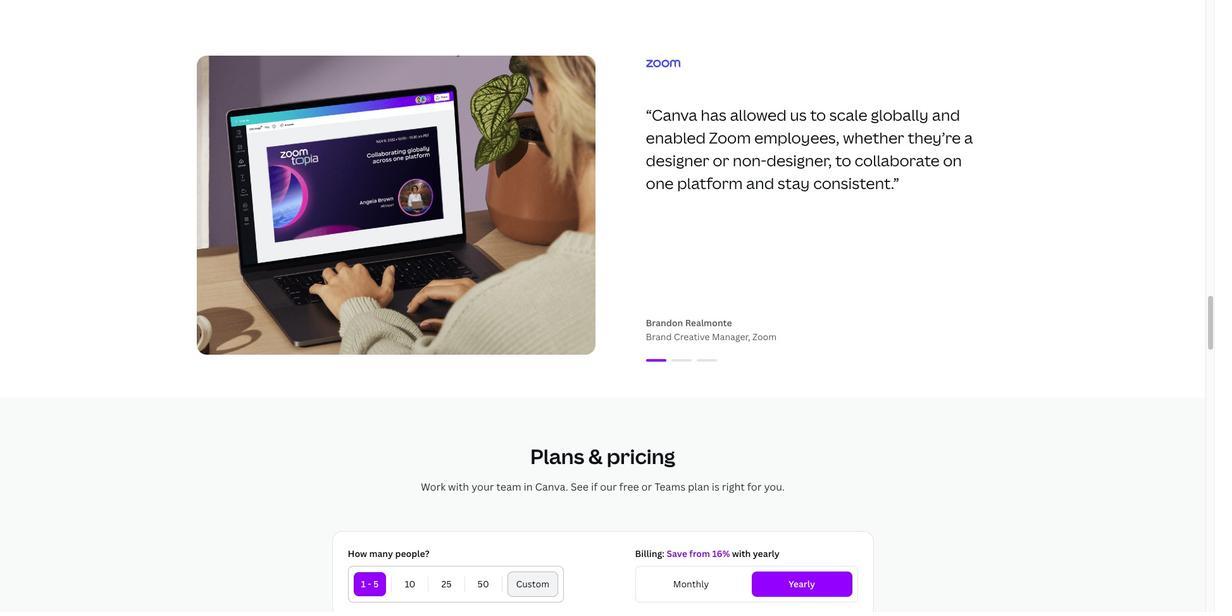 Task type: vqa. For each thing, say whether or not it's contained in the screenshot.
realmonte
yes



Task type: locate. For each thing, give the bounding box(es) containing it.
zoom
[[709, 127, 751, 148], [753, 331, 777, 343]]

plans & pricing
[[530, 443, 675, 470]]

or
[[713, 150, 729, 171], [642, 481, 652, 495]]

brandon realmonte brand creative manager, zoom
[[646, 317, 777, 343]]

one
[[646, 173, 674, 194]]

1 vertical spatial zoom
[[753, 331, 777, 343]]

or right free
[[642, 481, 652, 495]]

zoom right "manager,"
[[753, 331, 777, 343]]

in
[[524, 481, 533, 495]]

1 vertical spatial or
[[642, 481, 652, 495]]

to
[[810, 105, 826, 126], [835, 150, 851, 171]]

work
[[421, 481, 446, 495]]

allowed
[[730, 105, 787, 126]]

manager,
[[712, 331, 750, 343]]

and up they're
[[932, 105, 960, 126]]

designer
[[646, 150, 709, 171]]

designer,
[[767, 150, 832, 171]]

0 vertical spatial zoom
[[709, 127, 751, 148]]

1 horizontal spatial to
[[835, 150, 851, 171]]

employees,
[[754, 127, 840, 148]]

and down non-
[[746, 173, 774, 194]]

1 vertical spatial and
[[746, 173, 774, 194]]

1 horizontal spatial or
[[713, 150, 729, 171]]

whether
[[843, 127, 904, 148]]

brand
[[646, 331, 672, 343]]

zoom down has
[[709, 127, 751, 148]]

to up consistent."
[[835, 150, 851, 171]]

consistent."
[[813, 173, 899, 194]]

your
[[472, 481, 494, 495]]

a
[[964, 127, 973, 148]]

0 vertical spatial and
[[932, 105, 960, 126]]

0 horizontal spatial zoom
[[709, 127, 751, 148]]

teams
[[655, 481, 686, 495]]

if
[[591, 481, 598, 495]]

zoom inside brandon realmonte brand creative manager, zoom
[[753, 331, 777, 343]]

and
[[932, 105, 960, 126], [746, 173, 774, 194]]

1 vertical spatial to
[[835, 150, 851, 171]]

0 horizontal spatial to
[[810, 105, 826, 126]]

0 vertical spatial or
[[713, 150, 729, 171]]

team
[[496, 481, 521, 495]]

has
[[701, 105, 727, 126]]

or up platform in the top of the page
[[713, 150, 729, 171]]

on
[[943, 150, 962, 171]]

plans
[[530, 443, 584, 470]]

plan
[[688, 481, 709, 495]]

0 horizontal spatial and
[[746, 173, 774, 194]]

1 horizontal spatial zoom
[[753, 331, 777, 343]]

right
[[722, 481, 745, 495]]

to right the us
[[810, 105, 826, 126]]

0 horizontal spatial or
[[642, 481, 652, 495]]

you.
[[764, 481, 785, 495]]



Task type: describe. For each thing, give the bounding box(es) containing it.
see
[[571, 481, 589, 495]]

us
[[790, 105, 807, 126]]

brandon
[[646, 317, 683, 329]]

collaborate
[[855, 150, 940, 171]]

non-
[[733, 150, 767, 171]]

canva.
[[535, 481, 568, 495]]

globally
[[871, 105, 929, 126]]

platform
[[677, 173, 743, 194]]

"canva
[[646, 105, 697, 126]]

work with your team in canva. see if our free or teams plan is right for you.
[[421, 481, 785, 495]]

or inside "canva has allowed us to scale globally and enabled zoom employees, whether they're a designer or non-designer, to collaborate on one platform and stay consistent."
[[713, 150, 729, 171]]

stay
[[778, 173, 810, 194]]

they're
[[908, 127, 961, 148]]

"canva has allowed us to scale globally and enabled zoom employees, whether they're a designer or non-designer, to collaborate on one platform and stay consistent."
[[646, 105, 973, 194]]

enabled
[[646, 127, 706, 148]]

0 vertical spatial to
[[810, 105, 826, 126]]

zoom inside "canva has allowed us to scale globally and enabled zoom employees, whether they're a designer or non-designer, to collaborate on one platform and stay consistent."
[[709, 127, 751, 148]]

creative
[[674, 331, 710, 343]]

free
[[619, 481, 639, 495]]

pricing
[[607, 443, 675, 470]]

zoom image
[[646, 59, 680, 68]]

our
[[600, 481, 617, 495]]

&
[[588, 443, 603, 470]]

1 horizontal spatial and
[[932, 105, 960, 126]]

with
[[448, 481, 469, 495]]

scale
[[829, 105, 867, 126]]

is
[[712, 481, 720, 495]]

for
[[747, 481, 762, 495]]

realmonte
[[685, 317, 732, 329]]

select a quotation tab list
[[610, 353, 1009, 369]]



